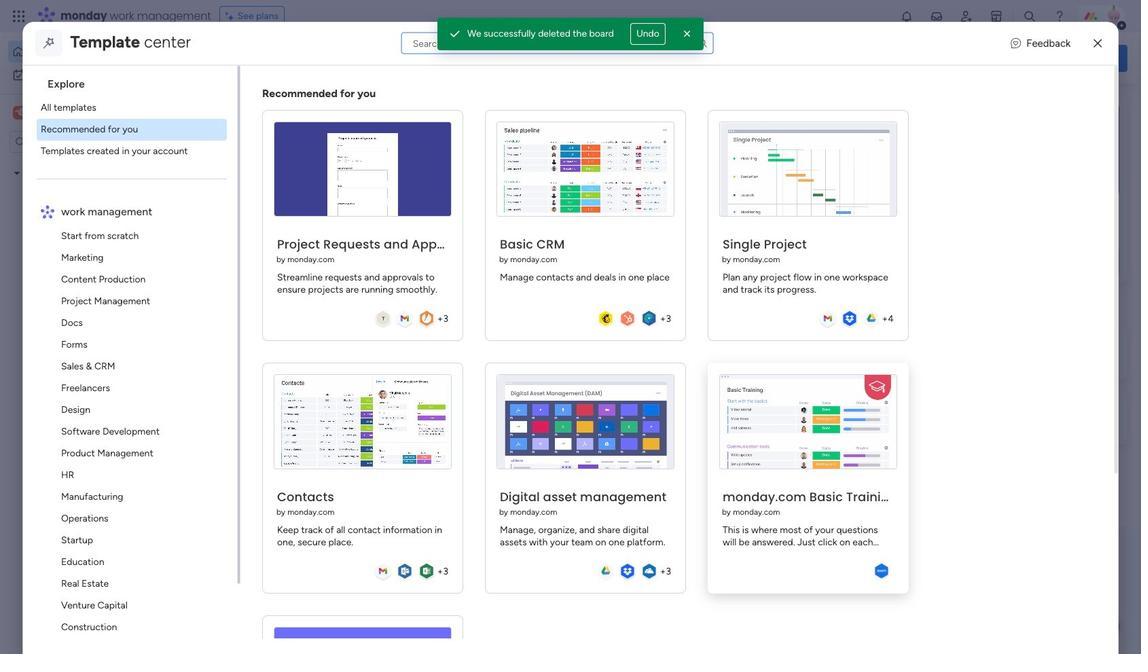 Task type: vqa. For each thing, say whether or not it's contained in the screenshot.
month
no



Task type: describe. For each thing, give the bounding box(es) containing it.
0 vertical spatial option
[[8, 41, 165, 62]]

2 public board image from the left
[[451, 248, 466, 263]]

1 public board image from the left
[[227, 248, 242, 263]]

update feed image
[[930, 10, 944, 23]]

templates image image
[[936, 103, 1115, 196]]

1 horizontal spatial close image
[[1094, 38, 1102, 48]]

Search in workspace field
[[29, 134, 113, 150]]

explore element
[[36, 96, 237, 162]]

help image
[[1053, 10, 1066, 23]]

work management templates element
[[36, 225, 237, 654]]

close recently visited image
[[210, 111, 226, 127]]

workspace selection element
[[13, 105, 48, 121]]

component image
[[451, 269, 463, 282]]

getting started element
[[924, 324, 1128, 379]]

2 vertical spatial option
[[0, 161, 173, 163]]

v2 user feedback image
[[1011, 35, 1021, 51]]

quick search results list box
[[210, 127, 891, 307]]

v2 user feedback image
[[935, 50, 945, 66]]

add to favorites image
[[405, 248, 419, 262]]

help center element
[[924, 390, 1128, 444]]



Task type: locate. For each thing, give the bounding box(es) containing it.
1 horizontal spatial component image
[[274, 430, 286, 442]]

invite members image
[[960, 10, 973, 23]]

heading
[[36, 65, 237, 96]]

workspace image
[[15, 105, 24, 120]]

ruby anderson image
[[1103, 5, 1125, 27]]

monday marketplace image
[[990, 10, 1003, 23]]

workspace image
[[13, 105, 26, 120], [232, 410, 265, 443], [572, 410, 604, 443], [580, 414, 596, 438]]

list box
[[28, 65, 240, 654], [0, 159, 173, 368]]

option
[[8, 41, 165, 62], [8, 64, 165, 86], [0, 161, 173, 163]]

0 horizontal spatial component image
[[227, 269, 239, 282]]

0 horizontal spatial close image
[[681, 27, 694, 41]]

notifications image
[[900, 10, 914, 23]]

1 horizontal spatial public board image
[[451, 248, 466, 263]]

1 vertical spatial option
[[8, 64, 165, 86]]

see plans image
[[225, 9, 238, 24]]

None search field
[[401, 32, 714, 54]]

public board image
[[227, 248, 242, 263], [451, 248, 466, 263]]

v2 bolt switch image
[[1041, 51, 1049, 66]]

component image
[[227, 269, 239, 282], [274, 430, 286, 442], [614, 430, 625, 442]]

search everything image
[[1023, 10, 1037, 23]]

Search by template name, creator or description search field
[[401, 32, 714, 54]]

alert
[[438, 18, 704, 50]]

caret down image
[[14, 168, 20, 178]]

select product image
[[12, 10, 26, 23]]

0 horizontal spatial public board image
[[227, 248, 242, 263]]

search image
[[697, 38, 708, 49]]

close image
[[681, 27, 694, 41], [1094, 38, 1102, 48]]

2 horizontal spatial component image
[[614, 430, 625, 442]]



